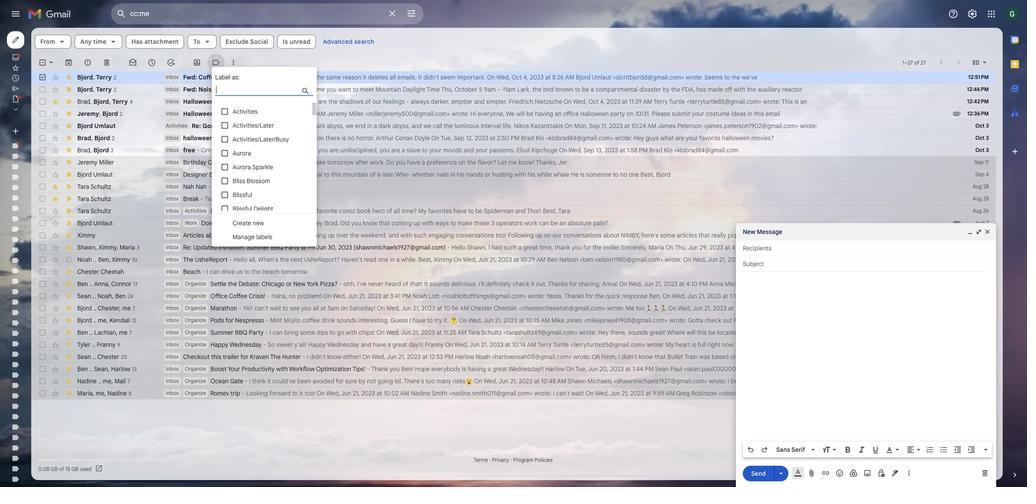 Task type: describe. For each thing, give the bounding box(es) containing it.
am right 9:59
[[666, 389, 675, 397]]

wrote: down out.
[[528, 292, 545, 300]]

no right someone
[[621, 171, 628, 178]]

month!
[[264, 98, 285, 106]]

umlaut for designer shroud of turin
[[93, 171, 113, 178]]

2 make from the left
[[458, 219, 473, 227]]

1 horizontal spatial shawn
[[568, 377, 586, 385]]

0 horizontal spatial having
[[468, 365, 486, 373]]

labels image
[[212, 58, 221, 67]]

insert signature image
[[891, 469, 900, 478]]

chester right 1:18
[[751, 292, 773, 300]]

21 row from the top
[[31, 314, 997, 327]]

0 horizontal spatial didn't
[[310, 353, 326, 361]]

1 vertical spatial can't
[[255, 304, 268, 312]]

2 wednesday from the left
[[327, 341, 360, 349]]

3 row from the top
[[31, 96, 997, 108]]

17
[[133, 281, 138, 287]]

2 vertical spatial activities
[[185, 208, 206, 214]]

aurora for aurora
[[233, 149, 251, 157]]

submit
[[672, 110, 691, 118]]

main menu image
[[10, 9, 21, 19]]

inbox inside inbox re: updated invitation: summer bbq party @ fri jun 30, 2023 (shawnmichaels1927@gmail.com) - hello shawn, i had such a great time, thank you for the invite! sincerely,  maria on thu, jun 29, 2023 at 4:32 pm shawn michaels  <shawnmichaels1927@gmail.com> wrote: who's excited for tomorrow
[[166, 244, 179, 251]]

watching
[[216, 98, 243, 106]]

5 row from the top
[[31, 120, 997, 132]]

invitation:
[[219, 244, 245, 251]]

ones
[[257, 146, 271, 154]]

1 vertical spatial the
[[270, 353, 281, 361]]

25 row from the top
[[31, 363, 997, 375]]

11am
[[503, 86, 516, 93]]

bjord , terry 2 for fwd: noise level
[[77, 85, 116, 93]]

Label-as menu open text field
[[215, 85, 330, 96]]

attach files image
[[808, 469, 817, 478]]

wait!
[[572, 389, 585, 397]]

wed, up either!!
[[766, 329, 779, 337]]

1 vertical spatial an
[[555, 110, 562, 118]]

we've
[[742, 73, 758, 81]]

marathon
[[211, 304, 237, 312]]

0 vertical spatial the
[[183, 256, 194, 264]]

2023 down really
[[710, 244, 724, 251]]

jeremy for ,
[[77, 110, 99, 117]]

mon,
[[575, 122, 588, 130]]

inbox inside "inbox fwd: coffee break?"
[[166, 74, 179, 80]]

wrote: down quick
[[608, 304, 625, 312]]

0 vertical spatial or
[[485, 171, 491, 178]]

aug for thank you for your order.
[[973, 183, 983, 190]]

more formatting options image
[[982, 446, 991, 454]]

2 about from the left
[[604, 231, 620, 239]]

2 horizontal spatial shawn
[[756, 244, 774, 251]]

inbox inside inbox halloween watching movie month! - thoughts are the shadows of our feelings - always darker, emptier and  simpler. friedrich nietzsche on wed, oct 4, 2023 at 11:39 am terry turtle  <terryturtle85@gmail.com> wrote: this is an
[[166, 98, 179, 105]]

activities inside the activities re: gorge of the jungle - we come from a dark abyss, we end in a dark abyss, and we call the luminous  interval life. nikos kazantzakis on mon, sep 11, 2023 at 10:24 am james  peterson <james.peterson1902@gmail.com> wrote:
[[166, 122, 187, 129]]

pm right the 2:50
[[511, 134, 520, 142]]

1 vertical spatial our
[[553, 231, 562, 239]]

insert files using drive image
[[850, 469, 858, 478]]

2023 down over
[[339, 244, 352, 251]]

sans serif
[[777, 446, 806, 454]]

sean up bjord .. chester , me 7 at the bottom of page
[[77, 292, 91, 300]]

inbox the ushereport - hello all, when's the next ushereport? haven't read one in a while. best,  ximmy on wed, jun 21, 2023 at 10:29 am ben nelson  <ben.nelson1980@gmail.com> wrote: on wed, jun 21, 2023 at 12:44
[[166, 256, 765, 264]]

can down ushereport at the left bottom of page
[[210, 268, 220, 276]]

new inside dialog
[[743, 228, 756, 236]]

summer bbq party - i can bring some dips to go with chips! on wed, jun 21, 2023 at 11:25 am  tara schultz <tarashultz49@gmail.com> wrote: hey there, sounds great! where  will this be located? tara on wed, jun 21,
[[211, 329, 799, 337]]

the left next
[[280, 256, 289, 264]]

- right nimby
[[243, 231, 246, 239]]

tara schultz for inbox nah nah - thank you for your order.
[[77, 183, 111, 191]]

party for wed,
[[216, 110, 232, 118]]

bulleted list ‪(⌘⇧8)‬ image
[[940, 446, 949, 454]]

terry up the brad , bjord , terry 4
[[96, 85, 112, 93]]

2 horizontal spatial can't
[[556, 389, 570, 397]]

1 horizontal spatial best,
[[543, 207, 557, 215]]

wrote: down 10:48
[[535, 389, 552, 397]]

favorite hero? - hey ben, what's your favorite comic book hero of all time? my favorites  have to be spiderman and thor! best, tara
[[211, 207, 571, 215]]

support image
[[949, 9, 959, 19]]

the left fda,
[[672, 86, 681, 93]]

7 for yay can't wait to see you all at 5am on saturday! on wed, jun 21, 2023 at  10:56 am chester cheetah <chestercheeetah@gmail.com> wrote: me too
[[133, 305, 135, 312]]

tomorrow
[[975, 244, 1010, 251]]

1 vertical spatial such
[[504, 244, 517, 251]]

insert emoji ‪(⌘⇧2)‬ image
[[836, 469, 845, 478]]

archive image
[[64, 58, 73, 67]]

2023 down lott
[[422, 304, 435, 312]]

1 vertical spatial new
[[294, 280, 306, 288]]

shawn,
[[467, 244, 487, 251]]

1 halloween from the left
[[183, 134, 213, 142]]

1 horizontal spatial email
[[766, 110, 781, 118]]

seems
[[705, 73, 723, 81]]

13 row from the top
[[31, 217, 997, 229]]

0 horizontal spatial best,
[[419, 256, 433, 264]]

me down nadine .. me , mail 7
[[96, 389, 104, 397]]

0 vertical spatial 1
[[903, 59, 905, 66]]

a left while.
[[397, 256, 400, 264]]

has attachment image
[[953, 219, 962, 228]]

1 conversations from the left
[[456, 231, 494, 239]]

10/31.
[[636, 110, 651, 118]]

.. for the ushereport
[[93, 256, 97, 263]]

at left 10:15
[[519, 317, 525, 324]]

wed, down <klobrad84@gmail.com>
[[569, 146, 583, 154]]

jungle
[[241, 122, 261, 130]]

hey down on  wed, jun 21, 2023 at 10:15 am mike jones <mikejones41905@gmail.com> wrote:  gotta check out philz now
[[598, 329, 609, 337]]

you down the same
[[327, 86, 337, 93]]

yesss.
[[547, 292, 563, 300]]

and down the 5
[[474, 98, 485, 106]]

2 abyss, from the left
[[393, 122, 410, 130]]

many
[[437, 377, 452, 385]]

pizza?
[[320, 280, 338, 288]]

go
[[337, 329, 344, 337]]

11 row from the top
[[31, 193, 997, 205]]

18 inbox from the top
[[166, 293, 179, 299]]

2 operators from the left
[[496, 219, 523, 227]]

wed, down 29,
[[693, 256, 707, 264]]

1 vertical spatial great
[[393, 341, 407, 349]]

wed, up response
[[629, 280, 643, 288]]

there's
[[404, 377, 424, 385]]

7 for i can bring some dips to go with chips! on wed, jun 21, 2023 at 11:25 am  tara schultz <tarashultz49@gmail.com> wrote: hey there, sounds great! where  will this be located? tara on wed, jun 21,
[[129, 329, 132, 336]]

1 🏃 image from the left
[[646, 305, 653, 313]]

settings image
[[968, 9, 978, 19]]

1 his from the left
[[457, 171, 465, 178]]

updated
[[193, 244, 217, 251]]

🏃 image
[[653, 305, 660, 313]]

for left the same
[[306, 73, 314, 81]]

and up (shawnmichaels1927@gmail.com)
[[389, 231, 399, 239]]

2023 right 11,
[[609, 122, 623, 130]]

wed, down "3:41"
[[387, 304, 400, 312]]

.. for office coffee crisis!
[[93, 292, 96, 300]]

0 horizontal spatial 4,
[[274, 110, 279, 118]]

.. for marathon
[[93, 304, 96, 312]]

are up "do"
[[392, 146, 400, 154]]

workflow
[[289, 365, 315, 373]]

daylight
[[403, 86, 426, 93]]

shroud
[[209, 171, 229, 178]]

0 horizontal spatial one
[[378, 256, 389, 264]]

1 horizontal spatial 20,
[[814, 353, 823, 361]]

haha,
[[272, 292, 287, 300]]

0 horizontal spatial harlow
[[111, 365, 130, 373]]

1 horizontal spatial turtle
[[670, 98, 686, 106]]

to right slave
[[422, 146, 428, 154]]

jeremy , bjord 2
[[77, 110, 123, 117]]

brad for only the disciplined ones in life are free. if you are undisciplined, you  are a slave to your moods and your passions. eliud kipchoge on wed, sep 13,  2023 at 1:58 pm brad klo <klobrad84@gmail.com
[[77, 146, 90, 154]]

2 vertical spatial that
[[655, 353, 666, 361]]

oct 3 for only the disciplined ones in life are free. if you are undisciplined, you  are a slave to your moods and your passions. eliud kipchoge on wed, sep 13,  2023 at 1:58 pm brad klo <klobrad84@gmail.com
[[976, 147, 990, 153]]

emptier
[[452, 98, 473, 106]]

made
[[708, 86, 724, 93]]

mark as read image
[[129, 58, 137, 67]]

toggle confidential mode image
[[878, 469, 886, 478]]

sharing,
[[579, 280, 601, 288]]

1 vertical spatial too!
[[305, 389, 316, 397]]

really
[[712, 231, 727, 239]]

3 bjord umlaut from the top
[[77, 219, 113, 227]]

boost your productivity with workflow optimization tips! - thank you ben! hope everybody is having a great wednesday!! harlow on tue,  jun 20, 2023 at 1:44 pm sean paul <sean.paul032000@gmail.com> wrote: on  tue, jun 20, 2023 at 2:53 pm terry turtle <
[[211, 365, 920, 373]]

am right 8:26 in the top of the page
[[566, 73, 575, 81]]

1 vertical spatial turtle
[[553, 341, 569, 349]]

debate:
[[239, 280, 260, 288]]

1 vertical spatial <shawnmichaels1927@gmail.com>
[[614, 377, 708, 385]]

ximmy up shawn , ximmy , maria 3
[[77, 231, 96, 239]]

row containing chester cheetah
[[31, 266, 997, 278]]

robinson
[[692, 389, 717, 397]]

1:49
[[736, 304, 747, 312]]

0 vertical spatial too
[[636, 304, 646, 312]]

1 horizontal spatial great
[[493, 365, 508, 373]]

28 for thank you for your order.
[[984, 183, 990, 190]]

0 vertical spatial where
[[242, 134, 260, 142]]

- down invitation:
[[229, 256, 232, 264]]

close image
[[985, 228, 992, 235]]

settle
[[211, 280, 227, 288]]

inbox inside inbox designer shroud of turin - hey gary, i can't appeal to this mountain of a man whe- whether nails in  his hands or hunting with his white whale he is someone to no one best,  bjord
[[166, 171, 179, 178]]

3:41
[[390, 292, 401, 300]]

2 for halloween party
[[120, 111, 123, 117]]

row containing maria
[[31, 387, 997, 399]]

pick
[[256, 158, 267, 166]]

2 halloween from the left
[[723, 134, 750, 142]]

tara schultz for favorite hero? - hey ben, what's your favorite comic book hero of all time? my favorites  have to be spiderman and thor! best, tara
[[77, 207, 111, 215]]

- left mint
[[266, 317, 269, 324]]

0 vertical spatial summer
[[247, 244, 270, 251]]

1 horizontal spatial <terryturtle85@gmail.com>
[[687, 98, 762, 106]]

aurora for aurora sparkle
[[233, 163, 251, 171]]

i left had
[[489, 244, 490, 251]]

- right tips!
[[367, 365, 370, 373]]

wed, down avoided
[[326, 389, 340, 397]]

2023 down the compartmental
[[607, 98, 621, 106]]

to left go
[[330, 329, 336, 337]]

0 horizontal spatial 20,
[[600, 365, 609, 373]]

wrote: up fda,
[[686, 73, 703, 81]]

sep up sep 4
[[975, 159, 984, 165]]

located?
[[718, 329, 741, 337]]

toggle split pane mode image
[[972, 58, 981, 67]]

and down '12,'
[[464, 146, 474, 154]]

inbox inside inbox checkout this trailer for kraven the hunter - i didn't know either! on wed, jun 21, 2023 at 12:53 pm harlow noah  <harlownoah05@gmail.com> wrote: oh hmm, i didn't know that bullet train was  based on a book either!! on tue, jun 20,
[[166, 353, 179, 360]]

to right someone
[[613, 171, 619, 178]]

organize for settle the debate: chicago or new york pizza?
[[185, 281, 206, 287]]

optimization
[[316, 365, 351, 373]]

schultz for inbox break - take a break, please.
[[91, 195, 111, 203]]

1 vertical spatial some
[[300, 329, 315, 337]]

party for can
[[249, 329, 264, 337]]

with left ways on the left top of page
[[422, 219, 434, 227]]

this right believe
[[752, 377, 763, 385]]

0 horizontal spatial such
[[414, 231, 427, 239]]

0 horizontal spatial hello
[[234, 256, 248, 264]]

whether
[[412, 171, 435, 178]]

26 inbox from the top
[[166, 390, 179, 396]]

12 row from the top
[[31, 205, 997, 217]]

1 horizontal spatial now
[[749, 317, 760, 324]]

inbox inside inbox beach - i can drive us to the beach tomorrow
[[166, 268, 179, 275]]

at left "1:58"
[[620, 146, 626, 154]]

1 work from the left
[[293, 219, 306, 227]]

2 dark from the left
[[379, 122, 391, 130]]

bring
[[284, 329, 299, 337]]

productivity
[[242, 365, 275, 373]]

out.
[[536, 280, 547, 288]]

2 gb from the left
[[71, 466, 79, 472]]

disaster
[[640, 86, 662, 93]]

ocean gate
[[211, 377, 243, 385]]

a right from
[[308, 122, 312, 130]]

2 horizontal spatial sounds
[[628, 329, 648, 337]]

- right the beach
[[202, 268, 205, 276]]

sean .. noah , ben 24
[[77, 292, 133, 300]]

everybody
[[432, 365, 461, 373]]

more image
[[229, 58, 238, 67]]

wed, up activities/later
[[247, 110, 261, 118]]

2023 up 'summer bbq party - i can bring some dips to go with chips! on wed, jun 21, 2023 at 11:25 am  tara schultz <tarashultz49@gmail.com> wrote: hey there, sounds great! where  will this be located? tara on wed, jun 21,'
[[504, 317, 518, 324]]

1 vertical spatial all
[[394, 207, 400, 215]]

add to tasks image
[[167, 58, 175, 67]]

sweet
[[277, 341, 293, 349]]

chester up bjord .. me , kendall 12
[[98, 304, 119, 312]]

terry up please
[[654, 98, 668, 106]]

1 vertical spatial 4
[[987, 171, 990, 178]]

from
[[294, 122, 307, 130]]

0 vertical spatial was
[[277, 231, 288, 239]]

1 horizontal spatial maria
[[120, 243, 135, 251]]

Search mail text field
[[130, 10, 382, 18]]

time inside dropdown button
[[93, 38, 106, 46]]

pods
[[211, 317, 224, 324]]

<klobrad84@gmail.com
[[675, 146, 739, 154]]

1 horizontal spatial was
[[700, 353, 711, 361]]

1 horizontal spatial 4,
[[524, 73, 529, 81]]

terms link
[[474, 457, 488, 463]]

up up time, on the right
[[536, 231, 543, 239]]

pm right "1:58"
[[639, 146, 648, 154]]

bjord , terry 2 for fwd: coffee break?
[[77, 73, 116, 81]]

bird
[[543, 86, 554, 93]]

activity:
[[941, 457, 959, 463]]

inbox designer shroud of turin - hey gary, i can't appeal to this mountain of a man whe- whether nails in  his hands or hunting with his white whale he is someone to no one best,  bjord
[[166, 171, 671, 178]]

a down inbox checkout this trailer for kraven the hunter - i didn't know either! on wed, jun 21, 2023 at 12:53 pm harlow noah  <harlownoah05@gmail.com> wrote: oh hmm, i didn't know that bullet train was  based on a book either!! on tue, jun 20,
[[488, 365, 491, 373]]

inbox inside inbox nah nah - thank you for your order.
[[166, 183, 179, 190]]

at left 2:53
[[853, 365, 859, 373]]

inbox inside inbox the ushereport - hello all, when's the next ushereport? haven't read one in a while. best,  ximmy on wed, jun 21, 2023 at 10:29 am ben nelson  <ben.nelson1980@gmail.com> wrote: on wed, jun 21, 2023 at 12:44
[[166, 256, 179, 263]]

it right think
[[268, 377, 271, 385]]

0 horizontal spatial maria
[[77, 389, 93, 397]]

york
[[307, 280, 319, 288]]

wrote: left oh
[[574, 353, 591, 361]]

inbox inside inbox halloween party - on wed, oct 4, 2023 at 11:27 am jeremy miller <millerjeremy500@gmail.com>  wrote: hi everyone, we will be having an office halloween party on 10/31.  please submit your costume ideas in this email
[[166, 110, 179, 117]]

to right want
[[353, 86, 359, 93]]

organize for ocean gate
[[185, 378, 206, 384]]

1 horizontal spatial thu,
[[675, 244, 687, 251]]

20 inbox from the top
[[166, 317, 179, 323]]

undo ‪(⌘z)‬ image
[[747, 446, 756, 454]]

redo ‪(⌘y)‬ image
[[761, 446, 769, 454]]

1 about from the left
[[206, 231, 222, 239]]

1 horizontal spatial miller
[[349, 110, 364, 118]]

0 horizontal spatial check
[[513, 280, 530, 288]]

2 horizontal spatial 4,
[[600, 98, 606, 106]]

11 inbox from the top
[[166, 208, 179, 214]]

25 inbox from the top
[[166, 378, 179, 384]]

2 for fwd: noise level
[[114, 86, 116, 93]]

organize for marathon
[[185, 305, 206, 311]]

2 horizontal spatial it
[[425, 280, 428, 288]]

activities re: gorge of the jungle - we come from a dark abyss, we end in a dark abyss, and we call the luminous  interval life. nikos kazantzakis on mon, sep 11, 2023 at 10:24 am james  peterson <james.peterson1902@gmail.com> wrote:
[[166, 122, 818, 130]]

1 we from the left
[[346, 122, 354, 130]]

2 we from the left
[[424, 122, 432, 130]]

2 horizontal spatial harlow
[[546, 365, 565, 373]]

row containing nadine
[[31, 375, 997, 387]]

- left take
[[201, 195, 203, 203]]

2 horizontal spatial party
[[285, 244, 300, 251]]

- yay can't wait to see you all at 5am on saturday! on wed, jun 21, 2023 at  10:56 am chester cheetah <chestercheeetah@gmail.com> wrote: me too
[[237, 304, 646, 312]]

you right did
[[351, 219, 361, 227]]

this up the <james.peterson1902@gmail.com>
[[754, 110, 765, 118]]

28 for take a break, please.
[[984, 195, 990, 202]]

0 horizontal spatial too
[[426, 377, 435, 385]]

0 vertical spatial too!
[[496, 231, 507, 239]]

2 his from the left
[[528, 171, 536, 178]]

.. for pods for nespresso
[[93, 316, 96, 324]]

fwd: for fwd: coffee break?
[[183, 73, 197, 81]]

heard
[[385, 280, 401, 288]]

am down boost your productivity with workflow optimization tips! - thank you ben! hope everybody is having a great wednesday!! harlow on tue,  jun 20, 2023 at 1:44 pm sean paul <sean.paul032000@gmail.com> wrote: on  tue, jun 20, 2023 at 2:53 pm terry turtle <
[[558, 377, 567, 385]]

2 horizontal spatial know
[[639, 353, 654, 361]]

am right 10:29
[[537, 256, 546, 264]]

am right 11:27
[[317, 110, 326, 118]]

22 row from the top
[[31, 327, 997, 339]]

clear search image
[[384, 5, 401, 22]]

gmail image
[[28, 5, 75, 23]]

sep 4
[[976, 171, 990, 178]]

proposed
[[239, 86, 265, 93]]

😮 image
[[466, 378, 473, 385]]

to left see
[[283, 304, 288, 312]]

up down the time?
[[414, 219, 421, 227]]

coming
[[392, 219, 412, 227]]

<ben.nelson1980@gmail.com>
[[580, 256, 664, 264]]

2 horizontal spatial that
[[699, 231, 710, 239]]

bliss blossom
[[233, 177, 270, 185]]

pm right 1:49
[[748, 304, 757, 312]]

no left horror.
[[348, 134, 355, 142]]

sean left 'paul'
[[655, 365, 669, 373]]

pm up everybody
[[445, 353, 454, 361]]

7 for i think it could've been avoided for sure by not going lol. there's too  many risks
[[128, 378, 130, 385]]

2 vertical spatial all
[[313, 304, 319, 312]]

on up time, on the right
[[544, 231, 551, 239]]

inbox re: updated invitation: summer bbq party @ fri jun 30, 2023 (shawnmichaels1927@gmail.com) - hello shawn, i had such a great time, thank you for the invite! sincerely,  maria on thu, jun 29, 2023 at 4:32 pm shawn michaels  <shawnmichaels1927@gmail.com> wrote: who's excited for tomorrow
[[166, 244, 1010, 251]]

1 horizontal spatial we
[[506, 110, 515, 118]]

0 vertical spatial tomorrow
[[327, 158, 354, 166]]

1 horizontal spatial will
[[687, 329, 696, 337]]

2023 up bird
[[530, 73, 544, 81]]

1 vertical spatial <terryturtle85@gmail.com>
[[571, 341, 646, 349]]

22 inbox from the top
[[166, 341, 179, 348]]

search mail image
[[114, 6, 129, 22]]

in down (shawnmichaels1927@gmail.com)
[[390, 256, 395, 264]]

19 row from the top
[[31, 290, 997, 302]]

2 horizontal spatial turtle
[[899, 365, 915, 373]]

<millerjeremy500@gmail.com>
[[366, 110, 451, 118]]

2 nah from the left
[[196, 183, 207, 191]]

1 dark from the left
[[313, 122, 325, 130]]

row containing tyler
[[31, 339, 997, 351]]

with down 'know!'
[[515, 171, 526, 178]]

2 horizontal spatial <
[[917, 365, 920, 373]]

tara schultz for inbox break - take a break, please.
[[77, 195, 111, 203]]

wrote: down either!!
[[775, 365, 792, 373]]

29,
[[700, 244, 708, 251]]

romev trip - looking forward to it too! on wed, jun 21, 2023 at 10:02 am nadine smith  <nadine.smith011@gmail.com> wrote: i can't wait! on wed, jun 21, 2023 at  9:59 am greg robinson <robinsongreg175@
[[211, 389, 773, 397]]

0 horizontal spatial thank
[[213, 183, 230, 191]]

chips!
[[359, 329, 375, 337]]

1 horizontal spatial by
[[663, 86, 670, 93]]

simpler.
[[486, 98, 508, 106]]

2 vertical spatial my
[[666, 341, 674, 349]]

to down been
[[293, 389, 298, 397]]

advanced
[[323, 38, 353, 46]]

oh
[[592, 353, 600, 361]]

1 horizontal spatial <
[[800, 292, 803, 300]]

ushereport?
[[304, 256, 340, 264]]

30,
[[328, 244, 337, 251]]

9:59
[[653, 389, 665, 397]]

am right 10:56
[[460, 304, 469, 312]]

0 horizontal spatial know
[[327, 353, 342, 361]]

1 horizontal spatial cheetah
[[494, 304, 518, 312]]

1 vertical spatial miller
[[99, 158, 114, 166]]

1 27 from the left
[[908, 59, 914, 66]]

1 vertical spatial we
[[267, 122, 275, 130]]

looking
[[246, 389, 268, 397]]

great!
[[650, 329, 666, 337]]

12 inbox from the top
[[166, 220, 179, 226]]

aug 28 for thank you for your order.
[[973, 183, 990, 190]]

are right if
[[330, 146, 339, 154]]

at left 12:53
[[422, 353, 428, 361]]

at left 11:27
[[296, 110, 302, 118]]

to up hey brad, did you know that coming up with ways to make these 3 operators  work can be an absolute pain?
[[469, 207, 474, 215]]

brad , bjord , terry 4
[[77, 97, 133, 105]]

ximmy left 10
[[112, 256, 130, 263]]

nimby
[[224, 231, 242, 239]]

sep left '12,'
[[454, 134, 465, 142]]

0 horizontal spatial nadine
[[77, 377, 97, 385]]

.. for settle the debate: chicago or new york pizza?
[[90, 280, 93, 288]]

in right end
[[367, 122, 372, 130]]

aug up pop out icon
[[976, 220, 986, 226]]

delete image
[[102, 58, 111, 67]]

1 gb from the left
[[51, 466, 58, 472]]

0 horizontal spatial it
[[272, 231, 276, 239]]

aug for take a break, please.
[[973, 195, 983, 202]]

hey up new
[[257, 207, 267, 215]]

exclude
[[226, 38, 249, 46]]

nice
[[289, 231, 301, 239]]

0 horizontal spatial by
[[359, 377, 366, 385]]

1 horizontal spatial franny
[[425, 341, 444, 349]]

Message Body text field
[[743, 276, 990, 439]]

i right gary,
[[285, 171, 287, 178]]

1 row from the top
[[31, 71, 997, 83]]

nelson
[[560, 256, 579, 264]]

sans serif option
[[775, 446, 810, 454]]

day!!!
[[409, 341, 424, 349]]

11,
[[602, 122, 608, 130]]

to right ways on the left top of page
[[451, 219, 456, 227]]

hey left ya'll
[[248, 231, 258, 239]]

2 27 from the left
[[921, 59, 927, 66]]

2 🏃 image from the left
[[660, 305, 667, 313]]

paul
[[671, 365, 683, 373]]

1 inside row
[[988, 232, 990, 238]]

row containing shawn
[[31, 241, 1010, 254]]

report spam image
[[83, 58, 92, 67]]



Task type: locate. For each thing, give the bounding box(es) containing it.
klo down what
[[664, 146, 673, 154]]

noah up chester cheetah
[[77, 256, 92, 263]]

his left white
[[528, 171, 536, 178]]

27
[[908, 59, 914, 66], [921, 59, 927, 66]]

2023 up on wed, jun 21, 2023 at 10:48 am shawn michaels  <shawnmichaels1927@gmail.com> wrote: i believe this
[[611, 365, 624, 373]]

brad for thoughts are the shadows of our feelings - always darker, emptier and  simpler. friedrich nietzsche on wed, oct 4, 2023 at 11:39 am terry turtle  <terryturtle85@gmail.com> wrote: this is an
[[77, 97, 90, 105]]

hours
[[965, 457, 978, 463]]

bjord
[[77, 73, 93, 81], [576, 73, 591, 81], [77, 85, 93, 93], [93, 97, 109, 105], [102, 110, 118, 117], [77, 122, 93, 130], [94, 134, 110, 142], [93, 146, 109, 154], [77, 171, 92, 178], [657, 171, 671, 178], [77, 219, 92, 227], [77, 304, 92, 312], [77, 316, 92, 324]]

0 vertical spatial oct 3
[[976, 122, 990, 129]]

friedrich
[[509, 98, 534, 106]]

7
[[987, 220, 990, 226], [133, 305, 135, 312], [129, 329, 132, 336], [128, 378, 130, 385]]

cell inside row
[[965, 280, 997, 288]]

4 inbox from the top
[[166, 110, 179, 117]]

blissful
[[233, 191, 252, 199], [233, 205, 252, 213]]

2023 down try
[[421, 329, 435, 337]]

1 · from the left
[[490, 457, 491, 463]]

inbox inside inbox break - take a break, please.
[[166, 195, 179, 202]]

will
[[516, 110, 525, 118], [687, 329, 696, 337]]

cake
[[313, 158, 326, 166]]

dark
[[313, 122, 325, 130], [379, 122, 391, 130]]

franny
[[97, 341, 116, 348], [425, 341, 444, 349]]

wed, up gotta
[[678, 304, 692, 312]]

main content containing from
[[31, 28, 1010, 480]]

14 row from the top
[[31, 229, 997, 241]]

any time
[[80, 38, 106, 46]]

summer
[[247, 244, 270, 251], [211, 329, 234, 337]]

maria down here's
[[649, 244, 665, 251]]

the up movies
[[230, 122, 240, 130]]

operators down ben,
[[265, 219, 292, 227]]

🏃 image
[[646, 305, 653, 313], [660, 305, 667, 313]]

11 right jul
[[986, 256, 990, 263]]

1 horizontal spatial one
[[629, 171, 639, 178]]

schultz for favorite hero? - hey ben, what's your favorite comic book hero of all time? my favorites  have to be spiderman and thor! best, tara
[[91, 207, 111, 215]]

1 horizontal spatial time
[[313, 86, 325, 93]]

to left try
[[427, 317, 433, 324]]

there
[[262, 134, 276, 142], [326, 134, 340, 142]]

a left slave
[[402, 146, 405, 154]]

re: for re: gorge of the jungle
[[192, 122, 201, 130]]

wrote: left gotta
[[670, 317, 687, 324]]

main content
[[31, 28, 1010, 480]]

1 28 from the top
[[984, 183, 990, 190]]

None checkbox
[[38, 58, 47, 67], [38, 109, 47, 118], [38, 134, 47, 142], [38, 146, 47, 155], [38, 158, 47, 167], [38, 182, 47, 191], [38, 195, 47, 203], [38, 207, 47, 215], [38, 219, 47, 228], [38, 267, 47, 276], [38, 316, 47, 325], [38, 328, 47, 337], [38, 353, 47, 361], [38, 365, 47, 373], [38, 389, 47, 398], [38, 58, 47, 67], [38, 109, 47, 118], [38, 134, 47, 142], [38, 146, 47, 155], [38, 158, 47, 167], [38, 182, 47, 191], [38, 195, 47, 203], [38, 207, 47, 215], [38, 219, 47, 228], [38, 267, 47, 276], [38, 316, 47, 325], [38, 328, 47, 337], [38, 353, 47, 361], [38, 365, 47, 373], [38, 389, 47, 398]]

Subject field
[[743, 260, 990, 268]]

- up <millerjeremy500@gmail.com>
[[407, 98, 409, 106]]

0 vertical spatial sounds
[[430, 280, 450, 288]]

gb right 15
[[71, 466, 79, 472]]

indent less ‪(⌘[)‬ image
[[954, 446, 963, 454]]

3 tara schultz from the top
[[77, 207, 111, 215]]

1 wednesday from the left
[[230, 341, 262, 349]]

at left 4:32
[[725, 244, 731, 251]]

0 horizontal spatial anna
[[94, 280, 108, 288]]

1 vertical spatial my
[[419, 207, 427, 215]]

0 vertical spatial bbq
[[271, 244, 283, 251]]

label as:
[[215, 73, 240, 81]]

17 inbox from the top
[[166, 281, 179, 287]]

check up the office coffee crisis! - haha, no problem! on wed, jun 21, 2023 at 3:41 pm noah lott  <noahlottofthings@gmail.com> wrote: yesss. thanks for the quick response  ben. on wed, jun 21, 2023 at 1:18 pm chester cheetah <
[[513, 280, 530, 288]]

2 horizontal spatial great
[[524, 244, 538, 251]]

1 vertical spatial or
[[286, 280, 292, 288]]

pop out image
[[976, 228, 983, 235]]

2 vertical spatial turtle
[[899, 365, 915, 373]]

2 horizontal spatial best,
[[641, 171, 655, 178]]

1 vertical spatial party
[[285, 244, 300, 251]]

1 vertical spatial best,
[[543, 207, 557, 215]]

7 inside bjord .. chester , me 7
[[133, 305, 135, 312]]

3 inbox from the top
[[166, 98, 179, 105]]

1 horizontal spatial nadine
[[107, 389, 127, 397]]

coffee up noise
[[199, 73, 218, 81]]

i up the so
[[270, 329, 271, 337]]

the up hands
[[467, 158, 477, 166]]

10 inbox from the top
[[166, 195, 179, 202]]

too right me
[[636, 304, 646, 312]]

.. for ocean gate
[[98, 377, 101, 385]]

<harlownoah05@gmail.com>
[[492, 353, 572, 361]]

2 11 from the top
[[986, 256, 990, 263]]

row containing jeremy miller
[[31, 156, 997, 168]]

wed, up going
[[372, 353, 386, 361]]

that left bullet
[[655, 353, 666, 361]]

numbered list ‪(⌘⇧7)‬ image
[[926, 446, 935, 454]]

inbox fwd: noise level
[[166, 86, 233, 93]]

right
[[708, 341, 721, 349]]

cell
[[965, 280, 997, 288]]

aug right minimize image
[[977, 232, 986, 238]]

pm right 2:53
[[873, 365, 882, 373]]

delight
[[254, 205, 273, 213]]

check
[[513, 280, 530, 288], [705, 317, 722, 324]]

at left 11:39 at the right top of the page
[[622, 98, 628, 106]]

1 horizontal spatial <shawnmichaels1927@gmail.com>
[[802, 244, 896, 251]]

has
[[132, 38, 143, 46]]

work down thor!
[[525, 219, 538, 227]]

21 inbox from the top
[[166, 329, 179, 336]]

new
[[253, 219, 264, 227]]

tab list
[[1003, 28, 1028, 456]]

20 row from the top
[[31, 302, 997, 314]]

24 inbox from the top
[[166, 366, 179, 372]]

1 11 from the top
[[986, 159, 990, 165]]

1 vertical spatial where
[[668, 329, 686, 337]]

.. for boost your productivity with workflow optimization tips!
[[90, 365, 93, 373]]

pm right 1:44
[[645, 365, 654, 373]]

happy down dips
[[308, 341, 326, 349]]

following
[[508, 231, 534, 239]]

bold ‪(⌘b)‬ image
[[844, 446, 853, 454]]

19 inbox from the top
[[166, 305, 179, 311]]

pm right 4:10
[[700, 280, 708, 288]]

wrote: down the reactor
[[801, 122, 818, 130]]

0 vertical spatial thanks
[[548, 280, 568, 288]]

7 row from the top
[[31, 144, 997, 156]]

aug 28 up the "aug 26"
[[973, 195, 990, 202]]

by
[[663, 86, 670, 93], [359, 377, 366, 385]]

1 operators from the left
[[265, 219, 292, 227]]

organize for office coffee crisis!
[[185, 293, 206, 299]]

schultz for inbox nah nah - thank you for your order.
[[91, 183, 111, 191]]

1 horizontal spatial having
[[535, 110, 554, 118]]

minimize image
[[967, 228, 974, 235]]

1 horizontal spatial or
[[485, 171, 491, 178]]

6 organize from the top
[[185, 341, 206, 348]]

fwd: for fwd: noise level
[[183, 86, 197, 93]]

nadine up maria , me , nadine 8
[[77, 377, 97, 385]]

mail
[[115, 377, 126, 385]]

1 vertical spatial thu,
[[675, 244, 687, 251]]

4 inside the brad , bjord , terry 4
[[130, 98, 133, 105]]

1 there from the left
[[262, 134, 276, 142]]

7 down 12
[[129, 329, 132, 336]]

the right over
[[350, 231, 359, 239]]

2 horizontal spatial cheetah
[[775, 292, 798, 300]]

1 tara schultz from the top
[[77, 183, 111, 191]]

move to inbox image
[[193, 58, 201, 67]]

11 for jul 11
[[986, 256, 990, 263]]

16 inbox from the top
[[166, 268, 179, 275]]

4 down mark as read image
[[130, 98, 133, 105]]

1 vertical spatial fwd:
[[183, 86, 197, 93]]

<nadine.smith011@gmail.com>
[[449, 389, 533, 397]]

- right turin
[[253, 171, 256, 178]]

turtle
[[670, 98, 686, 106], [553, 341, 569, 349], [899, 365, 915, 373]]

0 vertical spatial michaels
[[776, 244, 800, 251]]

1 vertical spatial check
[[705, 317, 722, 324]]

aug 28 for take a break, please.
[[973, 195, 990, 202]]

an left absolute
[[560, 219, 567, 227]]

as:
[[232, 73, 240, 81]]

in right "nails"
[[451, 171, 456, 178]]

0 vertical spatial check
[[513, 280, 530, 288]]

☺ image
[[736, 342, 743, 349]]

movies
[[215, 134, 236, 142]]

footer inside main content
[[31, 456, 997, 473]]

you up break, in the top of the page
[[231, 183, 241, 191]]

bjord umlaut for designer
[[77, 171, 113, 178]]

re: for re: updated invitation: summer bbq party @ fri jun 30, 2023 (shawnmichaels1927@gmail.com)
[[183, 244, 192, 251]]

7 inside nadine .. me , mail 7
[[128, 378, 130, 385]]

ben
[[98, 256, 109, 263], [547, 256, 558, 264], [77, 280, 88, 288], [115, 292, 126, 300], [77, 328, 88, 336], [77, 365, 88, 373]]

1 fwd: from the top
[[183, 73, 197, 81]]

2 vertical spatial can't
[[556, 389, 570, 397]]

4 row from the top
[[31, 108, 997, 120]]

klo up kipchoge
[[536, 134, 545, 142]]

underline ‪(⌘u)‬ image
[[872, 446, 881, 455]]

0 vertical spatial blissful
[[233, 191, 252, 199]]

advanced search button
[[320, 34, 378, 50]]

we left call on the top left of the page
[[424, 122, 432, 130]]

birthday
[[183, 158, 207, 166]]

activities
[[233, 108, 258, 116], [166, 122, 187, 129], [185, 208, 206, 214]]

.. for summer bbq party
[[90, 328, 93, 336]]

- right the free
[[197, 146, 200, 154]]

7 inbox from the top
[[166, 159, 179, 165]]

16 row from the top
[[31, 254, 997, 266]]

2 there from the left
[[326, 134, 340, 142]]

insert photo image
[[864, 469, 872, 478]]

1 vertical spatial it
[[272, 231, 276, 239]]

abyss, left end
[[327, 122, 344, 130]]

,
[[93, 73, 95, 81], [93, 85, 95, 93], [90, 97, 92, 105], [109, 97, 111, 105], [99, 110, 101, 117], [91, 134, 93, 142], [90, 146, 92, 154], [96, 243, 97, 251], [117, 243, 118, 251], [109, 256, 110, 263], [108, 280, 110, 288], [112, 292, 114, 300], [119, 304, 121, 312], [107, 316, 108, 324], [116, 328, 118, 336], [108, 365, 110, 373], [111, 377, 113, 385], [93, 389, 94, 397], [104, 389, 106, 397]]

insert link ‪(⌘k)‬ image
[[822, 469, 831, 478]]

formatting options toolbar
[[743, 442, 993, 458]]

footer containing terms
[[31, 456, 997, 473]]

0 horizontal spatial will
[[516, 110, 525, 118]]

with right off
[[734, 86, 746, 93]]

advanced search options image
[[403, 5, 420, 22]]

1 vertical spatial 1
[[988, 232, 990, 238]]

1 horizontal spatial nah
[[196, 183, 207, 191]]

the left quick
[[595, 292, 605, 300]]

14 inbox from the top
[[166, 244, 179, 251]]

is left full
[[692, 341, 697, 349]]

2 conversations from the left
[[564, 231, 602, 239]]

🤔 image
[[451, 317, 458, 325]]

2 inbox from the top
[[166, 86, 179, 92]]

for left the 'sharing,'
[[570, 280, 577, 288]]

inbox inside inbox articles about nimby - hey ya'll it was nice catching up over the weekend, and with such engaging  conversations too! following up on our conversations about nimby, here's  some articles that really piqued my interest
[[166, 232, 179, 238]]

23 row from the top
[[31, 339, 997, 351]]

either!!
[[760, 353, 779, 361]]

sounds up lott
[[430, 280, 450, 288]]

inbox inside the inbox birthday cake - hey, i can pick up the birthday cake tomorrow after work. do you have a  preference on the flavor? let me know! thanks, jer
[[166, 159, 179, 165]]

2 for free
[[111, 147, 114, 153]]

halloween for halloween party
[[183, 110, 214, 118]]

1 horizontal spatial coffee
[[229, 292, 247, 300]]

organize for summer bbq party
[[185, 329, 206, 336]]

based
[[712, 353, 729, 361]]

row containing noah
[[31, 254, 997, 266]]

1 vertical spatial brad , bjord 2
[[77, 146, 114, 154]]

inbox halloween party - on wed, oct 4, 2023 at 11:27 am jeremy miller <millerjeremy500@gmail.com>  wrote: hi everyone, we will be having an office halloween party on 10/31.  please submit your costume ideas in this email
[[166, 110, 781, 118]]

umlaut for doing this to make the operators work
[[93, 219, 113, 227]]

snooze image
[[148, 58, 156, 67]]

be up right
[[709, 329, 716, 337]]

8 organize from the top
[[185, 378, 206, 384]]

0 vertical spatial hello
[[452, 244, 466, 251]]

meet
[[360, 86, 374, 93]]

12:42 pm
[[968, 98, 990, 105]]

blissful for blissful
[[233, 191, 252, 199]]

time up thoughts
[[313, 86, 325, 93]]

italic ‪(⌘i)‬ image
[[858, 446, 867, 454]]

new message dialog
[[736, 223, 997, 487]]

1 horizontal spatial sounds
[[430, 280, 450, 288]]

the down inbox beach - i can drive us to the beach tomorrow
[[228, 280, 237, 288]]

2 bjord , terry 2 from the top
[[77, 85, 116, 93]]

0 vertical spatial miller
[[349, 110, 364, 118]]

mint
[[270, 317, 282, 324]]

thoughts
[[291, 98, 317, 106]]

2 work from the left
[[525, 219, 538, 227]]

1 horizontal spatial harlow
[[455, 353, 474, 361]]

2 oct 3 from the top
[[976, 135, 990, 141]]

follow link to manage storage image
[[95, 465, 104, 473]]

0 vertical spatial great
[[524, 244, 538, 251]]

1 vertical spatial thank
[[372, 365, 388, 373]]

wed, up the office
[[573, 98, 587, 106]]

re:
[[192, 122, 201, 130], [183, 244, 192, 251]]

your up peterson
[[692, 110, 705, 118]]

be left absolute
[[551, 219, 558, 227]]

jeremy for miller
[[77, 158, 98, 166]]

1 vertical spatial bbq
[[235, 329, 248, 337]]

at left 10:29
[[514, 256, 519, 264]]

3 inside the last account activity: 3 hours ago details
[[961, 457, 964, 463]]

ben.
[[649, 292, 662, 300]]

be up these
[[476, 207, 483, 215]]

1 oct 3 from the top
[[976, 122, 990, 129]]

brad , bjord 2 for free
[[77, 146, 114, 154]]

0 vertical spatial email
[[256, 73, 271, 81]]

2023 up inbox checkout this trailer for kraven the hunter - i didn't know either! on wed, jun 21, 2023 at 12:53 pm harlow noah  <harlownoah05@gmail.com> wrote: oh hmm, i didn't know that bullet train was  based on a book either!! on tue, jun 20,
[[490, 341, 504, 349]]

4
[[130, 98, 133, 105], [987, 171, 990, 178]]

for
[[962, 244, 974, 251]]

4 organize from the top
[[185, 317, 206, 323]]

2 · from the left
[[511, 457, 512, 463]]

inbox inside the inbox halloween movies - where there is no imagination there is no horror. arthur conan doyle on  tue, sep 12, 2023 at 2:50 pm brad klo <klobrad84@gmail.com> wrote: hey guys  what are your favorite halloween movies?
[[166, 135, 179, 141]]

terry down <tarashultz49@gmail.com>
[[538, 341, 552, 349]]

this
[[782, 98, 794, 106]]

organize for boost your productivity with workflow optimization tips!
[[185, 366, 206, 372]]

2 tara schultz from the top
[[77, 195, 111, 203]]

me
[[732, 73, 741, 81], [509, 158, 517, 166], [122, 304, 131, 312], [98, 316, 107, 324], [119, 328, 128, 336], [103, 377, 111, 385], [96, 389, 104, 397]]

0 horizontal spatial coffee
[[199, 73, 218, 81]]

party
[[611, 110, 625, 118]]

2 vertical spatial it
[[425, 280, 428, 288]]

brad , bjord 2 for halloween movies
[[77, 134, 115, 142]]

noah up bjord .. chester , me 7 at the bottom of page
[[97, 292, 112, 300]]

0 vertical spatial an
[[801, 98, 808, 106]]

2 aurora from the top
[[233, 163, 251, 171]]

wrote: down the emptier
[[452, 110, 469, 118]]

0 vertical spatial one
[[629, 171, 639, 178]]

1 vertical spatial michaels
[[588, 377, 612, 385]]

0 horizontal spatial cheetah
[[101, 268, 124, 276]]

advanced search
[[323, 38, 375, 46]]

too
[[636, 304, 646, 312], [426, 377, 435, 385]]

2 vertical spatial cheetah
[[494, 304, 518, 312]]

0 vertical spatial klo
[[536, 134, 545, 142]]

2 aug 28 from the top
[[973, 195, 990, 202]]

8 row from the top
[[31, 156, 997, 168]]

aug for hey ben, what's your favorite comic book hero of all time? my favorites  have to be spiderman and thor! best, tara
[[973, 208, 983, 214]]

1 horizontal spatial happy
[[308, 341, 326, 349]]

row containing ximmy
[[31, 229, 997, 241]]

umlaut for re: gorge of the jungle
[[94, 122, 116, 130]]

i've
[[357, 280, 367, 288]]

definitely
[[486, 280, 512, 288]]

heart
[[676, 341, 691, 349]]

doing this to make the operators work
[[201, 219, 306, 227]]

9 inbox from the top
[[166, 183, 179, 190]]

0 vertical spatial bjord , terry 2
[[77, 73, 116, 81]]

26 row from the top
[[31, 375, 997, 387]]

1 bjord , terry 2 from the top
[[77, 73, 116, 81]]

0 vertical spatial it
[[418, 73, 422, 81]]

proposed times select the time you want to meet mountain daylight time thu,  october 5 9am – 11am lark, the bird known to be a compartmental disaster by  the fda, has made off with the auxiliary reactor
[[239, 86, 803, 93]]

2 fwd: from the top
[[183, 86, 197, 93]]

1 horizontal spatial know
[[363, 219, 377, 227]]

sans
[[777, 446, 791, 454]]

0 vertical spatial having
[[535, 110, 554, 118]]

0 horizontal spatial miller
[[99, 158, 114, 166]]

13 inbox from the top
[[166, 232, 179, 238]]

more options image
[[907, 469, 912, 478]]

1 vertical spatial <
[[778, 304, 781, 312]]

1 vertical spatial favorite
[[317, 207, 338, 215]]

1 nah from the left
[[183, 183, 194, 191]]

1 brad , bjord 2 from the top
[[77, 134, 115, 142]]

0 vertical spatial now
[[749, 317, 760, 324]]

slave
[[407, 146, 421, 154]]

take
[[205, 195, 218, 203]]

be
[[582, 86, 590, 93], [527, 110, 534, 118], [476, 207, 483, 215], [551, 219, 558, 227], [709, 329, 716, 337]]

1 vertical spatial cheetah
[[775, 292, 798, 300]]

nah
[[183, 183, 194, 191], [196, 183, 207, 191]]

1 aurora from the top
[[233, 149, 251, 157]]

6 row from the top
[[31, 132, 997, 144]]

1 horizontal spatial party
[[249, 329, 264, 337]]

15 inbox from the top
[[166, 256, 179, 263]]

hey up catching
[[312, 219, 323, 227]]

24 row from the top
[[31, 351, 997, 363]]

gb right 0.08
[[51, 466, 58, 472]]

1 horizontal spatial my
[[419, 207, 427, 215]]

10:24
[[632, 122, 646, 130]]

on
[[627, 110, 634, 118], [459, 158, 466, 166], [544, 231, 551, 239], [341, 304, 348, 312], [731, 353, 738, 361]]

a down the following
[[519, 244, 522, 251]]

to right known
[[575, 86, 581, 93]]

bjord umlaut up shawn , ximmy , maria 3
[[77, 219, 113, 227]]

.. down sean .. noah , ben 24
[[93, 304, 96, 312]]

organize for romev trip
[[185, 390, 206, 396]]

organize for pods for nespresso
[[185, 317, 206, 323]]

think
[[252, 377, 266, 385]]

0 vertical spatial best,
[[641, 171, 655, 178]]

are right life
[[288, 146, 297, 154]]

footer
[[31, 456, 997, 473]]

there,
[[611, 329, 627, 337]]

2 blissful from the top
[[233, 205, 252, 213]]

2 vertical spatial oct 3
[[976, 147, 990, 153]]

1 horizontal spatial about
[[604, 231, 620, 239]]

nah down 'designer'
[[196, 183, 207, 191]]

0 vertical spatial favorite
[[700, 134, 721, 142]]

blissful for blissful delight
[[233, 205, 252, 213]]

9 row from the top
[[31, 168, 997, 181]]

2 for halloween movies
[[112, 135, 115, 141]]

email up label-as menu open text box
[[256, 73, 271, 81]]

organize for happy wednesday
[[185, 341, 206, 348]]

aug 28
[[973, 183, 990, 190], [973, 195, 990, 202]]

make down hero?
[[238, 219, 253, 227]]

1 bjord umlaut from the top
[[77, 122, 116, 130]]

oct 3 for we come from a dark abyss, we end in a dark abyss, and we call the luminous  interval life. nikos kazantzakis on mon, sep 11, 2023 at 10:24 am james  peterson <james.peterson1902@gmail.com> wrote:
[[976, 122, 990, 129]]

- right hero?
[[252, 207, 255, 215]]

navigation
[[0, 28, 104, 487]]

3 inside shawn , ximmy , maria 3
[[137, 244, 140, 251]]

2 inside 'jeremy , bjord 2'
[[120, 111, 123, 117]]

hmm,
[[602, 353, 617, 361]]

inbox inside inbox free - only the disciplined ones in life are free. if you are undisciplined, you  are a slave to your moods and your passions. eliud kipchoge on wed, sep 13,  2023 at 1:58 pm brad klo <klobrad84@gmail.com
[[166, 147, 179, 153]]

michaels down oh
[[588, 377, 612, 385]]

at left 1:44
[[626, 365, 631, 373]]

1 horizontal spatial bbq
[[271, 244, 283, 251]]

schultz
[[91, 183, 111, 191], [91, 195, 111, 203], [91, 207, 111, 215], [481, 329, 502, 337]]

more send options image
[[777, 469, 786, 478]]

2 row from the top
[[31, 83, 997, 96]]

2 horizontal spatial 20,
[[828, 365, 836, 373]]

11:25
[[444, 329, 456, 337]]

0 horizontal spatial email
[[256, 73, 271, 81]]

2 bjord umlaut from the top
[[77, 171, 113, 178]]

discard draft ‪(⌘⇧d)‬ image
[[981, 469, 990, 478]]

2 vertical spatial 4,
[[274, 110, 279, 118]]

27 row from the top
[[31, 387, 997, 399]]

1 vertical spatial sounds
[[337, 317, 357, 324]]

0 horizontal spatial my
[[246, 73, 254, 81]]

6 inbox from the top
[[166, 147, 179, 153]]

.. for happy wednesday
[[92, 341, 95, 348]]

0 horizontal spatial sounds
[[337, 317, 357, 324]]

ximmy down engaging
[[434, 256, 453, 264]]

- right "gate"
[[245, 377, 248, 385]]

7 right mail
[[128, 378, 130, 385]]

brad for where there is no imagination there is no horror. arthur conan doyle on  tue, sep 12, 2023 at 2:50 pm brad klo <klobrad84@gmail.com> wrote: hey guys  what are your favorite halloween movies?
[[77, 134, 91, 142]]

want
[[338, 86, 351, 93]]

work
[[185, 220, 197, 226]]

halloween for halloween watching movie month!
[[183, 98, 214, 106]]

0 vertical spatial can't
[[288, 171, 302, 178]]

and up doyle
[[412, 122, 422, 130]]

23 inbox from the top
[[166, 353, 179, 360]]

bullet
[[668, 353, 684, 361]]

here's
[[642, 231, 659, 239]]

2 horizontal spatial nadine
[[411, 389, 430, 397]]

bjord umlaut for re:
[[77, 122, 116, 130]]

or down 'flavor?'
[[485, 171, 491, 178]]

from
[[40, 38, 55, 46]]

24
[[128, 293, 133, 299]]

8
[[129, 390, 132, 397]]

5am
[[328, 304, 340, 312]]

@
[[301, 244, 307, 251]]

7 inside ben .. lachlan , me 7
[[129, 329, 132, 336]]

terry
[[96, 73, 112, 81], [96, 85, 112, 93], [112, 97, 128, 105], [654, 98, 668, 106], [538, 341, 552, 349], [883, 365, 898, 373]]

inbox free - only the disciplined ones in life are free. if you are undisciplined, you  are a slave to your moods and your passions. eliud kipchoge on wed, sep 13,  2023 at 1:58 pm brad klo <klobrad84@gmail.com
[[166, 146, 739, 154]]

17 row from the top
[[31, 266, 997, 278]]

1 vertical spatial too
[[426, 377, 435, 385]]

0 horizontal spatial now
[[723, 341, 734, 349]]

row containing jeremy
[[31, 108, 997, 120]]

11 for sep 11
[[986, 159, 990, 165]]

thanks up yesss.
[[548, 280, 568, 288]]

coffee
[[199, 73, 218, 81], [229, 292, 247, 300]]

at left the 2:50
[[490, 134, 496, 142]]

disciplined
[[226, 146, 256, 154]]

bbq
[[271, 244, 283, 251], [235, 329, 248, 337]]

0 vertical spatial turtle
[[670, 98, 686, 106]]

1 horizontal spatial some
[[661, 231, 676, 239]]

conversations down absolute
[[564, 231, 602, 239]]

2 for fwd: coffee break?
[[114, 74, 116, 81]]

shawn , ximmy , maria 3
[[77, 243, 140, 251]]

18 row from the top
[[31, 278, 997, 290]]

inbox halloween watching movie month! - thoughts are the shadows of our feelings - always darker, emptier and  simpler. friedrich nietzsche on wed, oct 4, 2023 at 11:39 am terry turtle  <terryturtle85@gmail.com> wrote: this is an
[[166, 98, 808, 106]]

halloween up 11,
[[581, 110, 609, 118]]

0 vertical spatial tara schultz
[[77, 183, 111, 191]]

10 row from the top
[[31, 181, 997, 193]]

has attachment image
[[953, 109, 962, 118]]

1 horizontal spatial operators
[[496, 219, 523, 227]]

could've
[[273, 377, 296, 385]]

shawn up wait! on the right of the page
[[568, 377, 586, 385]]

1 vertical spatial aug 28
[[973, 195, 990, 202]]

0 vertical spatial all
[[390, 73, 396, 81]]

0 horizontal spatial time
[[93, 38, 106, 46]]

9 organize from the top
[[185, 390, 206, 396]]

man
[[382, 171, 394, 178]]

1 vertical spatial re:
[[183, 244, 192, 251]]

2 vertical spatial best,
[[419, 256, 433, 264]]

interesting.
[[359, 317, 389, 324]]

indent more ‪(⌘])‬ image
[[968, 446, 977, 454]]

5 organize from the top
[[185, 329, 206, 336]]

klo
[[536, 134, 545, 142], [664, 146, 673, 154]]

program
[[514, 457, 534, 463]]

2 vertical spatial an
[[560, 219, 567, 227]]

row
[[31, 71, 997, 83], [31, 83, 997, 96], [31, 96, 997, 108], [31, 108, 997, 120], [31, 120, 997, 132], [31, 132, 997, 144], [31, 144, 997, 156], [31, 156, 997, 168], [31, 168, 997, 181], [31, 181, 997, 193], [31, 193, 997, 205], [31, 205, 997, 217], [31, 217, 997, 229], [31, 229, 997, 241], [31, 241, 1010, 254], [31, 254, 997, 266], [31, 266, 997, 278], [31, 278, 997, 290], [31, 290, 997, 302], [31, 302, 997, 314], [31, 314, 997, 327], [31, 327, 997, 339], [31, 339, 997, 351], [31, 351, 997, 363], [31, 363, 997, 375], [31, 375, 997, 387], [31, 387, 997, 399]]

<noahlottofthings@gmail.com>
[[441, 292, 527, 300]]

<sean.paul032000@gmail.com>
[[684, 365, 774, 373]]

1 blissful from the top
[[233, 191, 252, 199]]

wait
[[270, 304, 281, 312]]

1 make from the left
[[238, 219, 253, 227]]

.. for checkout this trailer for kraven the hunter
[[93, 353, 96, 361]]

1 happy from the left
[[211, 341, 228, 349]]

email down auxiliary
[[766, 110, 781, 118]]

2 brad , bjord 2 from the top
[[77, 146, 114, 154]]

None search field
[[111, 3, 424, 24]]

1 abyss, from the left
[[327, 122, 344, 130]]

recipients
[[743, 244, 772, 252]]

2 happy from the left
[[308, 341, 326, 349]]

now left ☺ image
[[723, 341, 734, 349]]

2 vertical spatial great
[[493, 365, 508, 373]]

None checkbox
[[38, 73, 47, 82], [38, 85, 47, 94], [38, 97, 47, 106], [38, 122, 47, 130], [38, 170, 47, 179], [38, 231, 47, 240], [38, 243, 47, 252], [38, 255, 47, 264], [38, 280, 47, 288], [38, 292, 47, 300], [38, 304, 47, 313], [38, 340, 47, 349], [38, 377, 47, 386], [38, 73, 47, 82], [38, 85, 47, 94], [38, 97, 47, 106], [38, 122, 47, 130], [38, 170, 47, 179], [38, 231, 47, 240], [38, 243, 47, 252], [38, 255, 47, 264], [38, 280, 47, 288], [38, 292, 47, 300], [38, 304, 47, 313], [38, 340, 47, 349], [38, 377, 47, 386]]

1 horizontal spatial anna
[[710, 280, 724, 288]]

franny up 12:53
[[425, 341, 444, 349]]

i right guess
[[410, 317, 411, 324]]

inbox inside inbox fwd: noise level
[[166, 86, 179, 92]]



Task type: vqa. For each thing, say whether or not it's contained in the screenshot.
yay
yes



